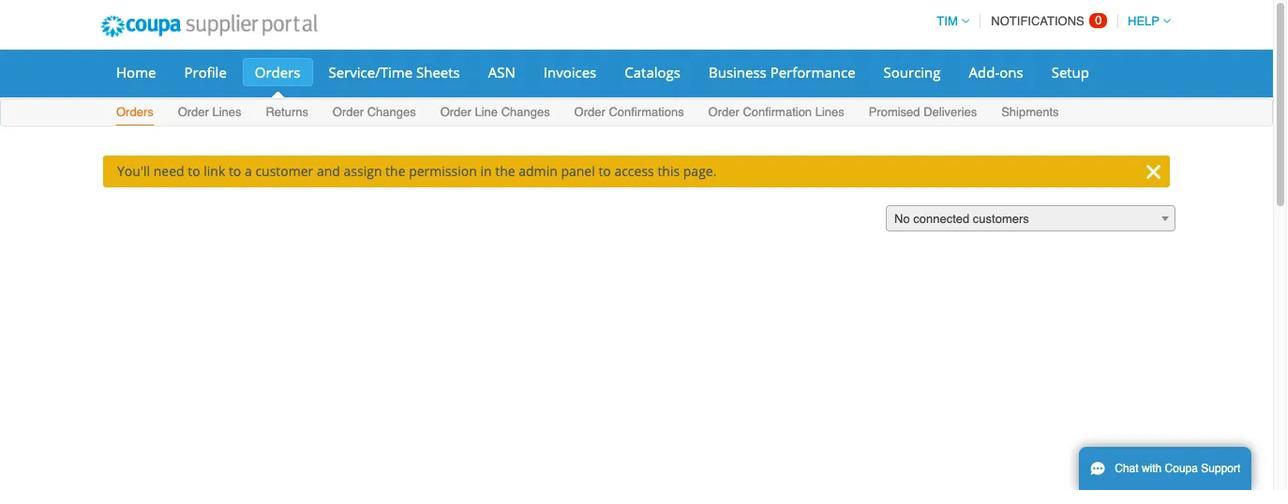 Task type: describe. For each thing, give the bounding box(es) containing it.
2 lines from the left
[[816, 105, 845, 119]]

order for order lines
[[178, 105, 209, 119]]

customer
[[255, 162, 314, 180]]

0 vertical spatial orders
[[255, 63, 301, 82]]

returns link
[[265, 101, 309, 126]]

2 the from the left
[[495, 162, 515, 180]]

promised deliveries
[[869, 105, 978, 119]]

notifications 0
[[992, 13, 1103, 28]]

ons
[[1000, 63, 1024, 82]]

asn
[[488, 63, 516, 82]]

business performance
[[709, 63, 856, 82]]

sourcing link
[[872, 58, 953, 86]]

catalogs link
[[613, 58, 693, 86]]

No connected customers field
[[886, 205, 1176, 233]]

profile
[[184, 63, 227, 82]]

service/time sheets link
[[317, 58, 472, 86]]

2 changes from the left
[[501, 105, 550, 119]]

1 to from the left
[[188, 162, 200, 180]]

and
[[317, 162, 340, 180]]

business performance link
[[697, 58, 868, 86]]

you'll need to link to a customer and assign the permission in the admin panel to access this page.
[[117, 162, 717, 180]]

access
[[615, 162, 654, 180]]

sourcing
[[884, 63, 941, 82]]

home link
[[104, 58, 168, 86]]

No connected customers text field
[[887, 206, 1175, 233]]

returns
[[266, 105, 309, 119]]

chat with coupa support button
[[1080, 447, 1252, 491]]

connected
[[914, 212, 970, 226]]

coupa
[[1165, 462, 1199, 476]]

1 vertical spatial orders
[[116, 105, 154, 119]]

order line changes link
[[440, 101, 551, 126]]

order confirmations
[[575, 105, 684, 119]]

order changes link
[[332, 101, 417, 126]]

no connected customers
[[895, 212, 1030, 226]]

performance
[[771, 63, 856, 82]]

order confirmation lines
[[709, 105, 845, 119]]

home
[[116, 63, 156, 82]]

a
[[245, 162, 252, 180]]

order line changes
[[440, 105, 550, 119]]

1 vertical spatial orders link
[[115, 101, 155, 126]]

deliveries
[[924, 105, 978, 119]]

this
[[658, 162, 680, 180]]

order for order confirmation lines
[[709, 105, 740, 119]]

panel
[[561, 162, 595, 180]]

chat
[[1115, 462, 1139, 476]]

lines inside "link"
[[212, 105, 242, 119]]

profile link
[[172, 58, 239, 86]]

line
[[475, 105, 498, 119]]

1 changes from the left
[[367, 105, 416, 119]]

assign
[[344, 162, 382, 180]]

2 to from the left
[[229, 162, 241, 180]]

order for order changes
[[333, 105, 364, 119]]

order changes
[[333, 105, 416, 119]]

setup link
[[1040, 58, 1102, 86]]



Task type: vqa. For each thing, say whether or not it's contained in the screenshot.
right Legal
no



Task type: locate. For each thing, give the bounding box(es) containing it.
lines down profile
[[212, 105, 242, 119]]

changes
[[367, 105, 416, 119], [501, 105, 550, 119]]

navigation containing notifications 0
[[929, 3, 1171, 39]]

orders link up returns
[[243, 58, 313, 86]]

order down invoices "link"
[[575, 105, 606, 119]]

shipments link
[[1001, 101, 1060, 126]]

promised deliveries link
[[868, 101, 979, 126]]

chat with coupa support
[[1115, 462, 1241, 476]]

service/time sheets
[[329, 63, 460, 82]]

add-ons
[[969, 63, 1024, 82]]

orders up returns
[[255, 63, 301, 82]]

3 order from the left
[[440, 105, 472, 119]]

invoices
[[544, 63, 597, 82]]

to
[[188, 162, 200, 180], [229, 162, 241, 180], [599, 162, 611, 180]]

promised
[[869, 105, 921, 119]]

notifications
[[992, 14, 1085, 28]]

the right in
[[495, 162, 515, 180]]

1 horizontal spatial orders
[[255, 63, 301, 82]]

order inside "link"
[[178, 105, 209, 119]]

order for order line changes
[[440, 105, 472, 119]]

order confirmation lines link
[[708, 101, 846, 126]]

link
[[204, 162, 225, 180]]

changes down 'service/time sheets'
[[367, 105, 416, 119]]

order
[[178, 105, 209, 119], [333, 105, 364, 119], [440, 105, 472, 119], [575, 105, 606, 119], [709, 105, 740, 119]]

0 horizontal spatial to
[[188, 162, 200, 180]]

order down business
[[709, 105, 740, 119]]

1 the from the left
[[386, 162, 406, 180]]

lines
[[212, 105, 242, 119], [816, 105, 845, 119]]

0 horizontal spatial lines
[[212, 105, 242, 119]]

order lines link
[[177, 101, 242, 126]]

business
[[709, 63, 767, 82]]

5 order from the left
[[709, 105, 740, 119]]

asn link
[[476, 58, 528, 86]]

order down profile
[[178, 105, 209, 119]]

0
[[1096, 13, 1103, 27]]

no
[[895, 212, 910, 226]]

customers
[[973, 212, 1030, 226]]

0 horizontal spatial orders
[[116, 105, 154, 119]]

orders down home
[[116, 105, 154, 119]]

order lines
[[178, 105, 242, 119]]

need
[[154, 162, 184, 180]]

help link
[[1120, 14, 1171, 28]]

0 vertical spatial orders link
[[243, 58, 313, 86]]

to left 'a'
[[229, 162, 241, 180]]

admin
[[519, 162, 558, 180]]

orders link down home
[[115, 101, 155, 126]]

setup
[[1052, 63, 1090, 82]]

add-ons link
[[957, 58, 1036, 86]]

confirmation
[[743, 105, 812, 119]]

shipments
[[1002, 105, 1059, 119]]

service/time
[[329, 63, 413, 82]]

invoices link
[[532, 58, 609, 86]]

3 to from the left
[[599, 162, 611, 180]]

1 horizontal spatial to
[[229, 162, 241, 180]]

help
[[1128, 14, 1160, 28]]

the right assign
[[386, 162, 406, 180]]

you'll
[[117, 162, 150, 180]]

2 order from the left
[[333, 105, 364, 119]]

page.
[[684, 162, 717, 180]]

orders link
[[243, 58, 313, 86], [115, 101, 155, 126]]

4 order from the left
[[575, 105, 606, 119]]

support
[[1202, 462, 1241, 476]]

order left line
[[440, 105, 472, 119]]

0 horizontal spatial orders link
[[115, 101, 155, 126]]

with
[[1142, 462, 1162, 476]]

changes right line
[[501, 105, 550, 119]]

0 horizontal spatial the
[[386, 162, 406, 180]]

coupa supplier portal image
[[88, 3, 330, 50]]

add-
[[969, 63, 1000, 82]]

0 horizontal spatial changes
[[367, 105, 416, 119]]

the
[[386, 162, 406, 180], [495, 162, 515, 180]]

order for order confirmations
[[575, 105, 606, 119]]

orders
[[255, 63, 301, 82], [116, 105, 154, 119]]

order down service/time
[[333, 105, 364, 119]]

1 horizontal spatial orders link
[[243, 58, 313, 86]]

to left the link
[[188, 162, 200, 180]]

catalogs
[[625, 63, 681, 82]]

to right panel
[[599, 162, 611, 180]]

in
[[481, 162, 492, 180]]

sheets
[[416, 63, 460, 82]]

lines down performance
[[816, 105, 845, 119]]

2 horizontal spatial to
[[599, 162, 611, 180]]

confirmations
[[609, 105, 684, 119]]

navigation
[[929, 3, 1171, 39]]

1 order from the left
[[178, 105, 209, 119]]

1 horizontal spatial changes
[[501, 105, 550, 119]]

1 horizontal spatial lines
[[816, 105, 845, 119]]

permission
[[409, 162, 477, 180]]

order confirmations link
[[574, 101, 685, 126]]

1 lines from the left
[[212, 105, 242, 119]]

1 horizontal spatial the
[[495, 162, 515, 180]]



